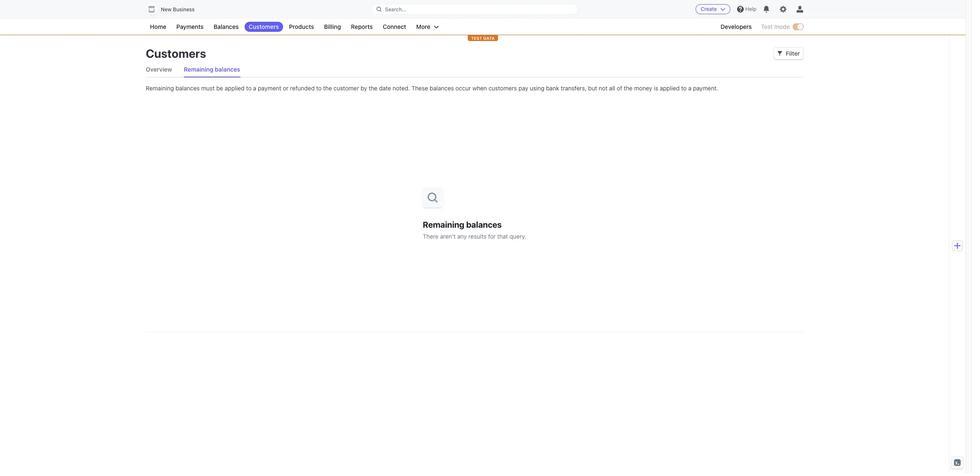 Task type: locate. For each thing, give the bounding box(es) containing it.
transfers,
[[561, 85, 587, 92]]

occur
[[456, 85, 471, 92]]

balances up be
[[215, 66, 240, 73]]

pay
[[519, 85, 528, 92]]

query.
[[510, 233, 526, 240]]

the right by
[[369, 85, 378, 92]]

balances for remaining balances must be applied to a payment or refunded to the customer by the date noted. these balances occur when customers pay using bank transfers, but not all of the money is applied to a payment.
[[176, 85, 200, 92]]

0 horizontal spatial remaining
[[146, 85, 174, 92]]

1 the from the left
[[323, 85, 332, 92]]

to right refunded
[[316, 85, 322, 92]]

1 applied from the left
[[225, 85, 245, 92]]

remaining balances there aren't any results for that query.
[[423, 220, 526, 240]]

remaining inside tab list
[[184, 66, 213, 73]]

connect
[[383, 23, 406, 30]]

1 vertical spatial remaining
[[146, 85, 174, 92]]

that
[[497, 233, 508, 240]]

remaining balances
[[184, 66, 240, 73]]

customers left products at top left
[[249, 23, 279, 30]]

to left payment.
[[681, 85, 687, 92]]

1 horizontal spatial the
[[369, 85, 378, 92]]

test
[[471, 36, 482, 41]]

3 to from the left
[[681, 85, 687, 92]]

customers
[[489, 85, 517, 92]]

balances for remaining balances
[[215, 66, 240, 73]]

connect link
[[379, 22, 410, 32]]

all
[[609, 85, 615, 92]]

when
[[473, 85, 487, 92]]

refunded
[[290, 85, 315, 92]]

1 horizontal spatial to
[[316, 85, 322, 92]]

the
[[323, 85, 332, 92], [369, 85, 378, 92], [624, 85, 633, 92]]

balances left the must
[[176, 85, 200, 92]]

remaining balances must be applied to a payment or refunded to the customer by the date noted. these balances occur when customers pay using bank transfers, but not all of the money is applied to a payment.
[[146, 85, 718, 92]]

payment.
[[693, 85, 718, 92]]

but
[[588, 85, 597, 92]]

balances
[[215, 66, 240, 73], [176, 85, 200, 92], [430, 85, 454, 92], [466, 220, 502, 229]]

to left payment on the left of page
[[246, 85, 252, 92]]

be
[[216, 85, 223, 92]]

applied right is
[[660, 85, 680, 92]]

2 a from the left
[[688, 85, 692, 92]]

a left payment.
[[688, 85, 692, 92]]

0 horizontal spatial applied
[[225, 85, 245, 92]]

applied right be
[[225, 85, 245, 92]]

Search… text field
[[372, 4, 578, 14]]

test mode
[[761, 23, 790, 30]]

overview
[[146, 66, 172, 73]]

business
[[173, 6, 195, 13]]

2 the from the left
[[369, 85, 378, 92]]

2 horizontal spatial the
[[624, 85, 633, 92]]

remaining up the must
[[184, 66, 213, 73]]

developers
[[721, 23, 752, 30]]

or
[[283, 85, 289, 92]]

balances up results
[[466, 220, 502, 229]]

remaining
[[184, 66, 213, 73], [146, 85, 174, 92], [423, 220, 464, 229]]

customers up overview
[[146, 46, 206, 60]]

0 horizontal spatial customers
[[146, 46, 206, 60]]

a left payment on the left of page
[[253, 85, 256, 92]]

1 horizontal spatial remaining
[[184, 66, 213, 73]]

money
[[634, 85, 652, 92]]

help
[[746, 6, 757, 12]]

any
[[457, 233, 467, 240]]

0 horizontal spatial a
[[253, 85, 256, 92]]

products
[[289, 23, 314, 30]]

test data
[[471, 36, 495, 41]]

1 horizontal spatial a
[[688, 85, 692, 92]]

2 vertical spatial remaining
[[423, 220, 464, 229]]

help button
[[734, 3, 760, 16]]

to
[[246, 85, 252, 92], [316, 85, 322, 92], [681, 85, 687, 92]]

new business
[[161, 6, 195, 13]]

1 vertical spatial customers
[[146, 46, 206, 60]]

mode
[[774, 23, 790, 30]]

remaining down overview link
[[146, 85, 174, 92]]

remaining up aren't
[[423, 220, 464, 229]]

customers
[[249, 23, 279, 30], [146, 46, 206, 60]]

1 horizontal spatial applied
[[660, 85, 680, 92]]

the right of
[[624, 85, 633, 92]]

0 vertical spatial customers
[[249, 23, 279, 30]]

noted.
[[393, 85, 410, 92]]

tab list
[[146, 62, 803, 77]]

2 horizontal spatial to
[[681, 85, 687, 92]]

applied
[[225, 85, 245, 92], [660, 85, 680, 92]]

by
[[361, 85, 367, 92]]

0 horizontal spatial the
[[323, 85, 332, 92]]

payments
[[176, 23, 204, 30]]

remaining for remaining balances
[[184, 66, 213, 73]]

2 horizontal spatial remaining
[[423, 220, 464, 229]]

0 vertical spatial remaining
[[184, 66, 213, 73]]

a
[[253, 85, 256, 92], [688, 85, 692, 92]]

aren't
[[440, 233, 456, 240]]

0 horizontal spatial to
[[246, 85, 252, 92]]

remaining inside the remaining balances there aren't any results for that query.
[[423, 220, 464, 229]]

balances inside the remaining balances there aren't any results for that query.
[[466, 220, 502, 229]]

the left 'customer'
[[323, 85, 332, 92]]

customer
[[334, 85, 359, 92]]



Task type: describe. For each thing, give the bounding box(es) containing it.
developers link
[[717, 22, 756, 32]]

svg image
[[778, 51, 783, 56]]

payment
[[258, 85, 281, 92]]

balances left occur
[[430, 85, 454, 92]]

results
[[469, 233, 487, 240]]

remaining for remaining balances must be applied to a payment or refunded to the customer by the date noted. these balances occur when customers pay using bank transfers, but not all of the money is applied to a payment.
[[146, 85, 174, 92]]

2 to from the left
[[316, 85, 322, 92]]

customers link
[[245, 22, 283, 32]]

tab list containing overview
[[146, 62, 803, 77]]

new
[[161, 6, 172, 13]]

overview link
[[146, 62, 172, 77]]

for
[[488, 233, 496, 240]]

billing
[[324, 23, 341, 30]]

create button
[[696, 4, 731, 14]]

home link
[[146, 22, 171, 32]]

these
[[412, 85, 428, 92]]

remaining for remaining balances there aren't any results for that query.
[[423, 220, 464, 229]]

must
[[201, 85, 215, 92]]

filter
[[786, 50, 800, 57]]

bank
[[546, 85, 559, 92]]

balances for remaining balances there aren't any results for that query.
[[466, 220, 502, 229]]

reports link
[[347, 22, 377, 32]]

data
[[483, 36, 495, 41]]

more button
[[412, 22, 443, 32]]

more
[[416, 23, 430, 30]]

billing link
[[320, 22, 345, 32]]

Search… search field
[[372, 4, 578, 14]]

test
[[761, 23, 773, 30]]

reports
[[351, 23, 373, 30]]

remaining balances link
[[184, 62, 240, 77]]

1 a from the left
[[253, 85, 256, 92]]

balances link
[[209, 22, 243, 32]]

not
[[599, 85, 608, 92]]

2 applied from the left
[[660, 85, 680, 92]]

home
[[150, 23, 166, 30]]

payments link
[[172, 22, 208, 32]]

new business button
[[146, 3, 203, 15]]

using
[[530, 85, 545, 92]]

of
[[617, 85, 622, 92]]

create
[[701, 6, 717, 12]]

1 horizontal spatial customers
[[249, 23, 279, 30]]

balances
[[214, 23, 239, 30]]

is
[[654, 85, 658, 92]]

1 to from the left
[[246, 85, 252, 92]]

3 the from the left
[[624, 85, 633, 92]]

date
[[379, 85, 391, 92]]

there
[[423, 233, 439, 240]]

search…
[[385, 6, 406, 12]]

products link
[[285, 22, 318, 32]]

filter button
[[774, 48, 803, 59]]



Task type: vqa. For each thing, say whether or not it's contained in the screenshot.
Developers
yes



